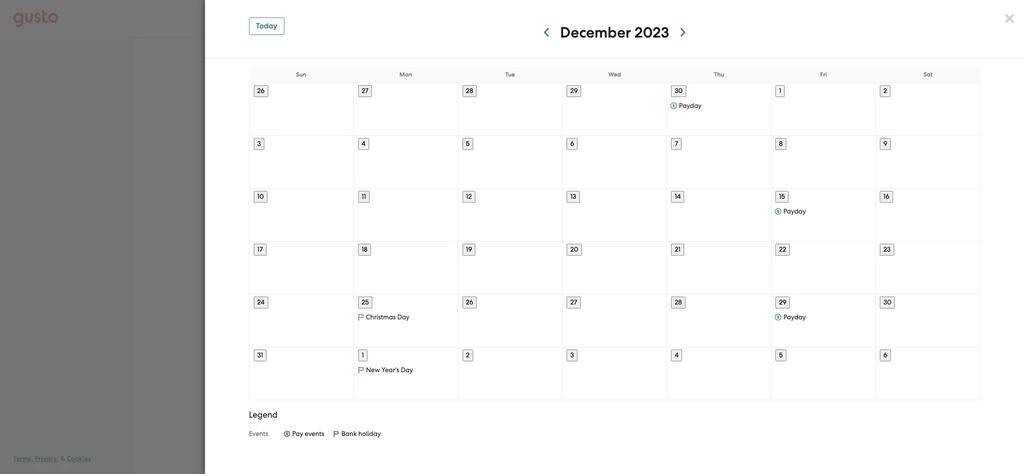 Task type: vqa. For each thing, say whether or not it's contained in the screenshot.
Yes, I use an external accounting or bookkeeping service "option"
no



Task type: locate. For each thing, give the bounding box(es) containing it.
1 cell down "fri" column header
[[771, 83, 876, 97]]

27
[[362, 87, 369, 95], [570, 298, 577, 306]]

2 horizontal spatial more
[[672, 383, 687, 390]]

business inside the refer a business of 10+ employees and you both get double!
[[730, 294, 752, 301]]

31 cell
[[249, 347, 354, 361]]

share inside share your link with another business owner
[[726, 159, 745, 168]]

2 vertical spatial both
[[724, 394, 737, 401]]

the left referrer
[[738, 394, 747, 401]]

gusto navigation element
[[0, 38, 131, 73]]

4 cell down signs in the top of the page
[[354, 136, 458, 150]]

0 horizontal spatial 30 button
[[671, 85, 686, 97]]

add another
[[324, 272, 368, 282]]

, left privacy
[[31, 455, 33, 463]]

$100 inside the you both get gift cards! $100
[[767, 267, 783, 276]]

your down qualify,
[[302, 383, 314, 390]]

events
[[249, 430, 268, 438]]

account
[[771, 394, 793, 401], [838, 394, 860, 401]]

0 vertical spatial up
[[400, 107, 409, 116]]

27 button for right the 27 cell
[[567, 297, 581, 308]]

2x
[[686, 292, 704, 310]]

issued.
[[405, 404, 423, 411]]

1 horizontal spatial 30 cell
[[876, 294, 980, 308]]

1 vertical spatial get
[[838, 294, 847, 301]]

sign inside they sign up and run their first paid payroll
[[745, 208, 759, 217]]

per-
[[509, 404, 521, 411]]

time left offer
[[323, 66, 335, 72]]

24 cell
[[249, 294, 354, 308]]

0 vertical spatial 1 cell
[[771, 83, 876, 97]]

if inside the to qualify, your referee must sign up for gusto by january 31st, 2024 and run one or more paid payrolls. within thirty (30) calendar days of your referee's first paid invoice, you will receive a $500 visa gift card and your referee will receive a $100 visa gift card. additionally, if you qualify pursuant to these terms and your referee onboards ten (10) or more employees prior to the first payroll run and invoice paid, the incentive offered to you above will increase to $1,000 and the incentive for your referee will increase to $200. in order to be eligible for the promotion payouts, both the referrer account and the referee account must be open at the time the payouts are issued. you cannot participate in pay-per-click advertising on trademarked terms, including any derivations, variations or misspellings thereof, for search or content- based campaigns on google, msn, or yahoo. for the purposes of these terms, trademarked terms include gusto, gusto payroll, gusto hr, gusto benefits, zenpayroll, gusto coupon, gusto.com and buy gusto (all keywords apply as broad match).
[[463, 383, 467, 390]]

29 cell
[[563, 83, 667, 97], [771, 294, 876, 308]]

1 horizontal spatial get
[[838, 294, 847, 301]]

1 horizontal spatial 3
[[570, 351, 574, 359]]

december
[[560, 24, 631, 42]]

and inside the refer a business of 10+ employees and you both get double!
[[801, 294, 812, 301]]

row group
[[249, 83, 980, 135], [249, 135, 980, 188], [249, 188, 980, 241], [249, 241, 980, 294], [249, 294, 980, 347], [249, 347, 980, 400]]

1 horizontal spatial 30 button
[[880, 297, 895, 308]]

link down gusto.
[[417, 145, 435, 159]]

,
[[31, 455, 33, 463], [57, 455, 59, 463]]

30 cell
[[667, 83, 771, 97], [876, 294, 980, 308]]

1 vertical spatial 26 button
[[463, 297, 477, 308]]

1 vertical spatial 28
[[675, 298, 682, 306]]

1 horizontal spatial 6
[[884, 351, 887, 359]]

$500 down sun
[[289, 82, 326, 100]]

payrolls.
[[550, 373, 573, 380]]

0 horizontal spatial of
[[463, 415, 469, 422]]

3 cell down cash
[[249, 136, 354, 150]]

26 for 26 button to the left
[[257, 87, 265, 95]]

1 horizontal spatial 27 button
[[567, 297, 581, 308]]

1 horizontal spatial 28
[[675, 298, 682, 306]]

0 horizontal spatial get
[[760, 256, 771, 265]]

and
[[567, 383, 580, 390]]

for left gusto.
[[411, 107, 421, 116]]

3 cell
[[249, 136, 354, 150], [563, 347, 667, 361]]

misspellings
[[739, 404, 772, 411]]

0 vertical spatial get
[[760, 256, 771, 265]]

if down 2024
[[463, 383, 467, 390]]

row group containing 17
[[249, 241, 980, 294]]

your
[[337, 107, 352, 116], [495, 107, 511, 116], [391, 145, 414, 159], [747, 159, 763, 168], [319, 373, 331, 380], [670, 373, 682, 380], [302, 383, 314, 390], [581, 383, 593, 390], [495, 394, 507, 401]]

of down participate
[[463, 415, 469, 422]]

1 horizontal spatial gift
[[773, 256, 785, 265]]

1 vertical spatial 1 button
[[358, 349, 367, 361]]

get inside the you both get gift cards! $100
[[760, 256, 771, 265]]

paid
[[734, 219, 750, 228], [535, 373, 548, 380], [719, 373, 732, 380]]

7 button
[[671, 138, 682, 150]]

month view table
[[249, 67, 980, 409]]

account up thereof,
[[771, 394, 793, 401]]

0 vertical spatial 2 button
[[880, 85, 891, 97]]

10
[[589, 107, 597, 116], [257, 193, 264, 201]]

or up buy
[[825, 404, 831, 411]]

2 cell
[[876, 83, 980, 97], [458, 347, 563, 361]]

gift inside the you both get gift cards! $100
[[773, 256, 785, 265]]

2 account from the left
[[838, 394, 860, 401]]

2 vertical spatial a
[[368, 383, 372, 390]]

2 cell up one
[[458, 347, 563, 361]]

6 cell
[[563, 136, 667, 150], [876, 347, 980, 361]]

their
[[801, 208, 817, 217]]

fri column header
[[820, 71, 827, 78]]

must up based on the left bottom of page
[[289, 404, 303, 411]]

how
[[682, 127, 706, 141]]

email inside 'button'
[[548, 273, 567, 282]]

15 cell
[[771, 189, 876, 203]]

gusto down the including
[[640, 415, 656, 422]]

for
[[416, 415, 425, 422]]

4 cell up referee's
[[667, 347, 771, 361]]

row group containing 31
[[249, 347, 980, 400]]

in left pay-
[[490, 404, 495, 411]]

tue column header
[[505, 71, 515, 78]]

if down (or
[[489, 107, 494, 116]]

terms
[[550, 383, 565, 390], [543, 415, 558, 422]]

5 row group from the top
[[249, 294, 980, 347]]

4 for the top '4' cell 4 button
[[362, 140, 366, 148]]

0 vertical spatial $500
[[289, 82, 326, 100]]

0 vertical spatial 29 cell
[[563, 83, 667, 97]]

cash in when your referral signs up for gusto.
[[289, 107, 445, 116]]

wed
[[608, 71, 621, 78]]

4 down referral
[[362, 140, 366, 148]]

1 vertical spatial receive
[[347, 383, 366, 390]]

4 button up "promotion"
[[671, 349, 682, 361]]

you
[[813, 294, 823, 301], [756, 373, 766, 380], [468, 383, 478, 390], [344, 394, 354, 401]]

to
[[526, 383, 532, 390], [734, 383, 739, 390], [337, 394, 343, 401], [409, 394, 415, 401], [564, 394, 570, 401], [612, 394, 617, 401]]

2 row group from the top
[[249, 135, 980, 188]]

both inside the to qualify, your referee must sign up for gusto by january 31st, 2024 and run one or more paid payrolls. within thirty (30) calendar days of your referee's first paid invoice, you will receive a $500 visa gift card and your referee will receive a $100 visa gift card. additionally, if you qualify pursuant to these terms and your referee onboards ten (10) or more employees prior to the first payroll run and invoice paid, the incentive offered to you above will increase to $1,000 and the incentive for your referee will increase to $200. in order to be eligible for the promotion payouts, both the referrer account and the referee account must be open at the time the payouts are issued. you cannot participate in pay-per-click advertising on trademarked terms, including any derivations, variations or misspellings thereof, for search or content- based campaigns on google, msn, or yahoo. for the purposes of these terms, trademarked terms include gusto, gusto payroll, gusto hr, gusto benefits, zenpayroll, gusto coupon, gusto.com and buy gusto (all keywords apply as broad match).
[[724, 394, 737, 401]]

for down ten
[[649, 394, 656, 401]]

2 vertical spatial up
[[381, 373, 388, 380]]

incentive up open
[[289, 394, 314, 401]]

10+
[[760, 294, 770, 301]]

2 horizontal spatial first
[[751, 383, 762, 390]]

5 cell
[[458, 136, 563, 150], [771, 347, 876, 361]]

share for your
[[726, 159, 745, 168]]

trademarked down click
[[505, 415, 541, 422]]

and down "additionally,"
[[436, 394, 447, 401]]

first down they
[[719, 219, 732, 228]]

cookies
[[67, 455, 91, 463]]

26 for the bottom 26 button
[[466, 298, 473, 306]]

22
[[779, 246, 786, 253]]

visa down year's
[[388, 383, 399, 390]]

module__icon___go7vc image down 25 "button"
[[357, 314, 364, 321]]

run
[[788, 208, 799, 217], [490, 373, 499, 380], [784, 383, 793, 390]]

prior
[[719, 383, 732, 390]]

1 horizontal spatial by
[[417, 373, 423, 380]]

up inside they sign up and run their first paid payroll
[[761, 208, 770, 217]]

4 cell
[[354, 136, 458, 150], [667, 347, 771, 361]]

28 cell
[[458, 83, 563, 97], [667, 294, 771, 308]]

23
[[884, 246, 891, 253]]

thu
[[714, 71, 724, 78]]

1 horizontal spatial a
[[725, 294, 728, 301]]

business
[[545, 107, 574, 116], [719, 170, 748, 179], [730, 294, 752, 301], [567, 334, 625, 352]]

27 button up referral
[[358, 85, 372, 97]]

of right "days"
[[663, 373, 668, 380]]

in
[[589, 394, 594, 401]]

1 vertical spatial gift
[[833, 373, 842, 380]]

in inside the to qualify, your referee must sign up for gusto by january 31st, 2024 and run one or more paid payrolls. within thirty (30) calendar days of your referee's first paid invoice, you will receive a $500 visa gift card and your referee will receive a $100 visa gift card. additionally, if you qualify pursuant to these terms and your referee onboards ten (10) or more employees prior to the first payroll run and invoice paid, the incentive offered to you above will increase to $1,000 and the incentive for your referee will increase to $200. in order to be eligible for the promotion payouts, both the referrer account and the referee account must be open at the time the payouts are issued. you cannot participate in pay-per-click advertising on trademarked terms, including any derivations, variations or misspellings thereof, for search or content- based campaigns on google, msn, or yahoo. for the purposes of these terms, trademarked terms include gusto, gusto payroll, gusto hr, gusto benefits, zenpayroll, gusto coupon, gusto.com and buy gusto (all keywords apply as broad match).
[[490, 404, 495, 411]]

both inside the refer a business of 10+ employees and you both get double!
[[824, 294, 837, 301]]

9 button
[[880, 138, 891, 150]]

purposes
[[437, 415, 462, 422]]

0 horizontal spatial 1
[[362, 351, 364, 359]]

employees inside the refer a business of 10+ employees and you both get double!
[[771, 294, 800, 301]]

14 cell
[[667, 189, 771, 203]]

email right preview
[[548, 273, 567, 282]]

9 cell
[[876, 136, 980, 150]]

4 button down referral
[[358, 138, 369, 150]]

double!)
[[507, 82, 565, 100]]

by
[[338, 221, 351, 234], [417, 373, 423, 380]]

another
[[795, 159, 822, 168], [340, 272, 368, 282]]

2023
[[635, 24, 669, 42]]

order
[[595, 394, 610, 401]]

participate
[[457, 404, 488, 411]]

28 button
[[463, 85, 477, 97], [671, 297, 685, 308]]

satisfaction.
[[322, 334, 409, 352]]

0 horizontal spatial link
[[349, 193, 360, 202]]

be down onboards
[[619, 394, 626, 401]]

gift left card.
[[401, 383, 410, 390]]

1 horizontal spatial both
[[742, 256, 758, 265]]

2 vertical spatial in
[[490, 404, 495, 411]]

1 horizontal spatial $500
[[804, 373, 818, 380]]

12 cell
[[458, 189, 563, 203]]

link left the 11
[[349, 193, 360, 202]]

1 vertical spatial 10
[[257, 193, 264, 201]]

day down 25 cell
[[397, 313, 410, 321]]

20
[[570, 246, 578, 253]]

to
[[289, 373, 296, 380]]

events
[[305, 430, 324, 438]]

sat column header
[[924, 71, 933, 78]]

business left has
[[545, 107, 574, 116]]

1 cell up year's
[[354, 347, 458, 361]]

$200.
[[571, 394, 587, 401]]

1 horizontal spatial 29
[[779, 298, 787, 306]]

$100 down new
[[373, 383, 386, 390]]

card
[[844, 373, 856, 380]]

payday for 15
[[784, 207, 806, 215]]

link inside share your link with another business owner
[[764, 159, 776, 168]]

additionally,
[[427, 383, 462, 390]]

both inside the you both get gift cards! $100
[[742, 256, 758, 265]]

module__icon___go7vc image down '15' button
[[775, 208, 782, 215]]

gusto right gusto,
[[601, 415, 617, 422]]

0 vertical spatial be
[[619, 394, 626, 401]]

1 horizontal spatial share
[[726, 159, 745, 168]]

link up owner
[[764, 159, 776, 168]]

$100 down 22 button
[[767, 267, 783, 276]]

new year's day
[[366, 366, 413, 374]]

0 horizontal spatial 10
[[257, 193, 264, 201]]

must up above
[[353, 373, 367, 380]]

19 cell
[[458, 242, 563, 256]]

terms down payrolls.
[[550, 383, 565, 390]]

10 inside button
[[257, 193, 264, 201]]

1 vertical spatial if
[[463, 383, 467, 390]]

0 vertical spatial 4 cell
[[354, 136, 458, 150]]

on up include
[[566, 404, 574, 411]]

2 horizontal spatial of
[[753, 294, 759, 301]]

paid down they
[[734, 219, 750, 228]]

first inside they sign up and run their first paid payroll
[[719, 219, 732, 228]]

paid up prior
[[719, 373, 732, 380]]

row containing sun
[[249, 67, 980, 83]]

0 vertical spatial receive
[[778, 373, 797, 380]]

receive up thereof,
[[778, 373, 797, 380]]

1 row group from the top
[[249, 83, 980, 135]]

23 cell
[[876, 242, 980, 256]]

1 incentive from the left
[[289, 394, 314, 401]]

0 horizontal spatial 27 button
[[358, 85, 372, 97]]

4 button for right '4' cell
[[671, 349, 682, 361]]

1 vertical spatial both
[[824, 294, 837, 301]]

up right signs in the top of the page
[[400, 107, 409, 116]]

None field
[[307, 168, 586, 187]]

row group containing 3
[[249, 135, 980, 188]]

29
[[570, 87, 578, 95], [779, 298, 787, 306]]

0 vertical spatial terms,
[[613, 404, 630, 411]]

including
[[631, 404, 656, 411]]

for down offer
[[329, 82, 349, 100]]

29 right 10+
[[779, 298, 787, 306]]

1 horizontal spatial these
[[533, 383, 548, 390]]

1 vertical spatial share
[[314, 193, 334, 202]]

and left buy
[[818, 415, 829, 422]]

4 button for the top '4' cell
[[358, 138, 369, 150]]

1 cell
[[771, 83, 876, 97], [354, 347, 458, 361]]

more left employees.
[[608, 107, 626, 116]]

4 for right '4' cell 4 button
[[675, 351, 679, 359]]

another inside share your link with another business owner
[[795, 159, 822, 168]]

you inside the refer a business of 10+ employees and you both get double!
[[813, 294, 823, 301]]

gusto down content-
[[842, 415, 858, 422]]

offered
[[315, 394, 336, 401]]

1 button for rightmost the 1 'cell'
[[776, 85, 785, 97]]

1 vertical spatial 29 button
[[776, 297, 790, 308]]

0 horizontal spatial first
[[708, 373, 718, 380]]

calendar
[[622, 373, 647, 380]]

row
[[249, 67, 980, 83], [249, 83, 980, 135], [249, 189, 980, 241], [249, 294, 980, 347], [249, 347, 980, 400]]

and down to
[[289, 383, 300, 390]]

1 horizontal spatial 1 button
[[776, 85, 785, 97]]

12
[[466, 193, 472, 201]]

mon column header
[[399, 71, 412, 78]]

28 cell down 'tue' column header
[[458, 83, 563, 97]]

24
[[257, 298, 265, 306]]

you inside the you both get gift cards! $100
[[727, 256, 740, 265]]

or
[[599, 107, 606, 116], [513, 373, 518, 380], [665, 383, 671, 390], [732, 404, 738, 411], [825, 404, 831, 411], [388, 415, 394, 422]]

1 horizontal spatial increase
[[540, 394, 563, 401]]

0 horizontal spatial 1 button
[[358, 349, 367, 361]]

share the link on:
[[314, 193, 373, 202]]

30 button for rightmost 30 cell
[[880, 297, 895, 308]]

1 horizontal spatial be
[[619, 394, 626, 401]]

of inside the refer a business of 10+ employees and you both get double!
[[753, 294, 759, 301]]

$100 down mon
[[385, 82, 418, 100]]

your right when
[[337, 107, 352, 116]]

3 cell up (30)
[[563, 347, 667, 361]]

5 cell up invoice
[[771, 347, 876, 361]]

1 vertical spatial sign
[[368, 373, 379, 380]]

1 horizontal spatial 3 cell
[[563, 347, 667, 361]]

day right year's
[[401, 366, 413, 374]]

incentive
[[289, 394, 314, 401], [459, 394, 484, 401]]

thereof,
[[774, 404, 795, 411]]

1 vertical spatial 2 button
[[463, 349, 473, 361]]

29 button
[[567, 85, 581, 97], [776, 297, 790, 308]]

gift down 22 button
[[773, 256, 785, 265]]

23 button
[[880, 244, 894, 256]]

up right they
[[761, 208, 770, 217]]

row group containing 26
[[249, 83, 980, 135]]

0 horizontal spatial 27
[[362, 87, 369, 95]]

1 horizontal spatial more
[[608, 107, 626, 116]]

4 inside row
[[675, 351, 679, 359]]

terms down advertising on the bottom of page
[[543, 415, 558, 422]]

terms, down pay-
[[487, 415, 504, 422]]

these up advertising on the bottom of page
[[533, 383, 548, 390]]

module__icon___go7vc image
[[670, 102, 677, 109], [775, 208, 782, 215], [357, 314, 364, 321], [775, 314, 782, 321], [357, 367, 364, 374], [284, 431, 290, 437], [333, 431, 339, 437]]

referrer
[[749, 394, 769, 401]]

1 horizontal spatial 4 button
[[671, 349, 682, 361]]

or right has
[[599, 107, 606, 116]]

16 cell
[[876, 189, 980, 203]]

0 horizontal spatial 4
[[362, 140, 366, 148]]

0 horizontal spatial 5 button
[[463, 138, 473, 150]]

1 vertical spatial 29
[[779, 298, 787, 306]]

28 left (or
[[466, 87, 473, 95]]

0 vertical spatial 5 button
[[463, 138, 473, 150]]

1 horizontal spatial 26 button
[[463, 297, 477, 308]]

payday down the refer a business of 10+ employees and you both get double!
[[784, 313, 806, 321]]

27 cell
[[354, 83, 458, 97], [563, 294, 667, 308]]

1 horizontal spatial email
[[548, 273, 567, 282]]

these down participate
[[471, 415, 485, 422]]

a inside the refer a business of 10+ employees and you both get double!
[[725, 294, 728, 301]]

get inside the refer a business of 10+ employees and you both get double!
[[838, 294, 847, 301]]

26 cell
[[249, 83, 354, 97], [458, 294, 563, 308]]

$500 up invoice
[[804, 373, 818, 380]]

first right referee's
[[708, 373, 718, 380]]

1 vertical spatial 3 button
[[567, 349, 578, 361]]

1 horizontal spatial in
[[490, 404, 495, 411]]

a up above
[[368, 383, 372, 390]]

1 horizontal spatial 28 cell
[[667, 294, 771, 308]]

for
[[329, 82, 349, 100], [422, 82, 441, 100], [411, 107, 421, 116], [390, 373, 397, 380], [486, 394, 493, 401], [649, 394, 656, 401], [796, 404, 804, 411]]

and down cards! at the right bottom of page
[[801, 294, 812, 301]]

1 vertical spatial on
[[340, 415, 347, 422]]

0 horizontal spatial visa
[[388, 383, 399, 390]]

1 horizontal spatial ,
[[57, 455, 59, 463]]

up inside the to qualify, your referee must sign up for gusto by january 31st, 2024 and run one or more paid payrolls. within thirty (30) calendar days of your referee's first paid invoice, you will receive a $500 visa gift card and your referee will receive a $100 visa gift card. additionally, if you qualify pursuant to these terms and your referee onboards ten (10) or more employees prior to the first payroll run and invoice paid, the incentive offered to you above will increase to $1,000 and the incentive for your referee will increase to $200. in order to be eligible for the promotion payouts, both the referrer account and the referee account must be open at the time the payouts are issued. you cannot participate in pay-per-click advertising on trademarked terms, including any derivations, variations or misspellings thereof, for search or content- based campaigns on google, msn, or yahoo. for the purposes of these terms, trademarked terms include gusto, gusto payroll, gusto hr, gusto benefits, zenpayroll, gusto coupon, gusto.com and buy gusto (all keywords apply as broad match).
[[381, 373, 388, 380]]

2 horizontal spatial link
[[764, 159, 776, 168]]

4 row group from the top
[[249, 241, 980, 294]]

2 cell down the sat column header at right top
[[876, 83, 980, 97]]

1 vertical spatial $500
[[804, 373, 818, 380]]

7 cell
[[667, 136, 771, 150]]

time up google,
[[346, 404, 358, 411]]

december 2023
[[560, 24, 669, 42]]

26 cell down preview
[[458, 294, 563, 308]]

in right cash
[[308, 107, 315, 116]]

more
[[608, 107, 626, 116], [520, 373, 534, 380], [672, 383, 687, 390]]

10 cell
[[249, 189, 354, 203]]

3 row group from the top
[[249, 188, 980, 241]]

29 button up the if your referral's business has 10 or more employees.
[[567, 85, 581, 97]]

payday up how
[[679, 102, 702, 110]]

1 vertical spatial 5 button
[[776, 349, 786, 361]]

payday for 1
[[679, 102, 702, 110]]

employees.
[[628, 107, 667, 116]]

limited time offer
[[301, 66, 349, 72]]

, left &
[[57, 455, 59, 463]]

preview email button
[[519, 269, 567, 287]]

today button
[[249, 17, 284, 35]]

26
[[257, 87, 265, 95], [466, 298, 473, 306]]

run up thereof,
[[784, 383, 793, 390]]

1 vertical spatial 2
[[466, 351, 470, 359]]

5 button for the bottom the '5' cell
[[776, 349, 786, 361]]

0 vertical spatial 27 cell
[[354, 83, 458, 97]]

17
[[257, 246, 263, 253]]

2 increase from the left
[[540, 394, 563, 401]]

if your referral's business has 10 or more employees.
[[487, 107, 667, 116]]

6 row group from the top
[[249, 347, 980, 400]]

share up invite
[[314, 193, 334, 202]]

incentive up participate
[[459, 394, 484, 401]]

the up the cannot
[[449, 394, 458, 401]]

1 horizontal spatial 5 button
[[776, 349, 786, 361]]

invite
[[307, 221, 336, 234]]

0 vertical spatial 26
[[257, 87, 265, 95]]

(or
[[484, 82, 503, 100]]

gusto.com
[[787, 415, 816, 422]]

the
[[335, 193, 347, 202], [741, 383, 750, 390], [843, 383, 852, 390], [449, 394, 458, 401], [658, 394, 667, 401], [738, 394, 747, 401], [807, 394, 816, 401], [336, 404, 345, 411], [360, 404, 369, 411], [426, 415, 435, 422]]

1 vertical spatial 30 button
[[880, 297, 895, 308]]

1 vertical spatial payday
[[784, 207, 806, 215]]

up right new
[[381, 373, 388, 380]]



Task type: describe. For each thing, give the bounding box(es) containing it.
offer
[[336, 66, 349, 72]]

business up thirty
[[567, 334, 625, 352]]

0 vertical spatial on
[[566, 404, 574, 411]]

2 vertical spatial run
[[784, 383, 793, 390]]

match).
[[370, 425, 391, 432]]

payroll inside they sign up and run their first paid payroll
[[752, 219, 776, 228]]

29 for '29' button to the left
[[570, 87, 578, 95]]

18 cell
[[354, 242, 458, 256]]

mon
[[399, 71, 412, 78]]

0 horizontal spatial 27 cell
[[354, 83, 458, 97]]

×
[[1004, 7, 1015, 28]]

share your link with another business owner
[[719, 159, 822, 179]]

wed column header
[[608, 71, 621, 78]]

click
[[521, 404, 533, 411]]

1 vertical spatial visa
[[388, 383, 399, 390]]

the down above
[[360, 404, 369, 411]]

pay
[[292, 430, 303, 438]]

1 for the 1 button corresponding to rightmost the 1 'cell'
[[779, 87, 781, 95]]

your down within
[[581, 383, 593, 390]]

0 vertical spatial if
[[489, 107, 494, 116]]

5 button for topmost the '5' cell
[[463, 138, 473, 150]]

2 horizontal spatial gift
[[833, 373, 842, 380]]

variations
[[703, 404, 731, 411]]

11 button
[[358, 191, 370, 203]]

buy
[[830, 415, 841, 422]]

0 horizontal spatial on
[[340, 415, 347, 422]]

0 vertical spatial time
[[323, 66, 335, 72]]

and inside they sign up and run their first paid payroll
[[772, 208, 786, 217]]

2 , from the left
[[57, 455, 59, 463]]

at
[[328, 404, 334, 411]]

the left 11 button
[[335, 193, 347, 202]]

1 horizontal spatial must
[[353, 373, 367, 380]]

row containing 31
[[249, 347, 980, 400]]

27 for 27 button for right the 27 cell
[[570, 298, 577, 306]]

row containing 26
[[249, 83, 980, 135]]

gusto down misspellings at the right
[[744, 415, 760, 422]]

21 cell
[[667, 242, 771, 256]]

module__icon___go7vc image left new
[[357, 367, 364, 374]]

1 button for left the 1 'cell'
[[358, 349, 367, 361]]

0 vertical spatial terms
[[550, 383, 565, 390]]

(10)
[[654, 383, 664, 390]]

when
[[316, 107, 335, 116]]

module__icon___go7vc image right employees.
[[670, 102, 677, 109]]

to right pursuant
[[526, 383, 532, 390]]

or right one
[[513, 373, 518, 380]]

share for the
[[314, 193, 334, 202]]

thu column header
[[714, 71, 724, 78]]

terms , privacy , & cookies
[[13, 455, 91, 463]]

1 increase from the left
[[385, 394, 408, 401]]

module__icon___go7vc image left as
[[333, 431, 339, 437]]

27 for the left the 27 cell's 27 button
[[362, 87, 369, 95]]

0 horizontal spatial 30 cell
[[667, 83, 771, 97]]

10 button
[[254, 191, 267, 203]]

up for 99% satisfaction. highest score in small-business payroll software.
[[381, 373, 388, 380]]

1 vertical spatial trademarked
[[505, 415, 541, 422]]

(all
[[289, 425, 298, 432]]

1 account from the left
[[771, 394, 793, 401]]

1 vertical spatial terms,
[[487, 415, 504, 422]]

1 vertical spatial be
[[304, 404, 311, 411]]

sun column header
[[296, 71, 306, 78]]

0 horizontal spatial more
[[520, 373, 534, 380]]

(30)
[[610, 373, 621, 380]]

0 horizontal spatial 3 button
[[254, 138, 264, 150]]

cannot
[[437, 404, 456, 411]]

0 horizontal spatial 28 button
[[463, 85, 477, 97]]

to right offered
[[337, 394, 343, 401]]

paid inside they sign up and run their first paid payroll
[[734, 219, 750, 228]]

payouts
[[370, 404, 393, 411]]

1 vertical spatial in
[[508, 334, 521, 352]]

21 button
[[671, 244, 684, 256]]

cookies button
[[67, 454, 91, 464]]

home image
[[13, 10, 59, 27]]

gusto,
[[581, 415, 599, 422]]

new
[[366, 366, 380, 374]]

today
[[256, 21, 277, 31]]

1 horizontal spatial 2 button
[[880, 85, 891, 97]]

2 vertical spatial of
[[463, 415, 469, 422]]

1 horizontal spatial terms,
[[613, 404, 630, 411]]

terms
[[13, 455, 31, 463]]

it
[[709, 127, 716, 141]]

row containing 10
[[249, 189, 980, 241]]

gusto down derivations,
[[669, 415, 685, 422]]

0 horizontal spatial 30
[[675, 87, 683, 95]]

eligible
[[627, 394, 647, 401]]

0 vertical spatial $100
[[385, 82, 418, 100]]

1 horizontal spatial trademarked
[[575, 404, 611, 411]]

19
[[466, 246, 472, 253]]

1 vertical spatial 3 cell
[[563, 347, 667, 361]]

$1,000
[[417, 394, 435, 401]]

the up the any
[[658, 394, 667, 401]]

0 horizontal spatial must
[[289, 404, 303, 411]]

tue
[[505, 71, 515, 78]]

17 cell
[[249, 242, 354, 256]]

0 horizontal spatial in
[[308, 107, 315, 116]]

cards!
[[787, 256, 807, 265]]

0 horizontal spatial gift
[[401, 383, 410, 390]]

payouts,
[[699, 394, 723, 401]]

for down qualify
[[486, 394, 493, 401]]

1 vertical spatial 2 cell
[[458, 347, 563, 361]]

0 horizontal spatial 1 cell
[[354, 347, 458, 361]]

thirty
[[594, 373, 608, 380]]

8 button
[[776, 138, 786, 150]]

link for share your link with another business owner
[[764, 159, 776, 168]]

and up qualify
[[478, 373, 489, 380]]

0 vertical spatial 6 cell
[[563, 136, 667, 150]]

run inside they sign up and run their first paid payroll
[[788, 208, 799, 217]]

broad
[[351, 425, 368, 432]]

or right (10)
[[665, 383, 671, 390]]

1 vertical spatial 3
[[570, 351, 574, 359]]

qualify,
[[297, 373, 317, 380]]

0 horizontal spatial 6
[[570, 140, 574, 148]]

advertising
[[534, 404, 565, 411]]

row containing 24
[[249, 294, 980, 347]]

based
[[289, 415, 306, 422]]

Enter email address email field
[[307, 243, 648, 263]]

for up gusto.
[[422, 82, 441, 100]]

1 vertical spatial payroll
[[629, 334, 678, 352]]

0 vertical spatial day
[[397, 313, 410, 321]]

12 button
[[463, 191, 475, 203]]

for up gusto.com
[[796, 404, 804, 411]]

or up zenpayroll,
[[732, 404, 738, 411]]

hr,
[[658, 415, 667, 422]]

year's
[[382, 366, 399, 374]]

15 button
[[776, 191, 789, 203]]

1 horizontal spatial of
[[663, 373, 668, 380]]

0 horizontal spatial receive
[[347, 383, 366, 390]]

time inside the to qualify, your referee must sign up for gusto by january 31st, 2024 and run one or more paid payrolls. within thirty (30) calendar days of your referee's first paid invoice, you will receive a $500 visa gift card and your referee will receive a $100 visa gift card. additionally, if you qualify pursuant to these terms and your referee onboards ten (10) or more employees prior to the first payroll run and invoice paid, the incentive offered to you above will increase to $1,000 and the incentive for your referee will increase to $200. in order to be eligible for the promotion payouts, both the referrer account and the referee account must be open at the time the payouts are issued. you cannot participate in pay-per-click advertising on trademarked terms, including any derivations, variations or misspellings thereof, for search or content- based campaigns on google, msn, or yahoo. for the purposes of these terms, trademarked terms include gusto, gusto payroll, gusto hr, gusto benefits, zenpayroll, gusto coupon, gusto.com and buy gusto (all keywords apply as broad match).
[[346, 404, 358, 411]]

by inside the to qualify, your referee must sign up for gusto by january 31st, 2024 and run one or more paid payrolls. within thirty (30) calendar days of your referee's first paid invoice, you will receive a $500 visa gift card and your referee will receive a $100 visa gift card. additionally, if you qualify pursuant to these terms and your referee onboards ten (10) or more employees prior to the first payroll run and invoice paid, the incentive offered to you above will increase to $1,000 and the incentive for your referee will increase to $200. in order to be eligible for the promotion payouts, both the referrer account and the referee account must be open at the time the payouts are issued. you cannot participate in pay-per-click advertising on trademarked terms, including any derivations, variations or misspellings thereof, for search or content- based campaigns on google, msn, or yahoo. for the purposes of these terms, trademarked terms include gusto, gusto payroll, gusto hr, gusto benefits, zenpayroll, gusto coupon, gusto.com and buy gusto (all keywords apply as broad match).
[[417, 373, 423, 380]]

2x list
[[682, 145, 866, 313]]

campaigns
[[308, 415, 338, 422]]

christmas
[[366, 313, 396, 321]]

copy
[[307, 145, 334, 159]]

0 horizontal spatial 28
[[466, 87, 473, 95]]

score
[[469, 334, 505, 352]]

with
[[778, 159, 793, 168]]

0 horizontal spatial 2 button
[[463, 349, 473, 361]]

0 horizontal spatial 29 cell
[[563, 83, 667, 97]]

your right qualify,
[[319, 373, 331, 380]]

pay events
[[292, 430, 324, 438]]

0 vertical spatial 2
[[884, 87, 887, 95]]

up for $500
[[400, 107, 409, 116]]

the right 'at'
[[336, 404, 345, 411]]

1 horizontal spatial receive
[[778, 373, 797, 380]]

11 cell
[[354, 189, 458, 203]]

1 vertical spatial day
[[401, 366, 413, 374]]

account menu element
[[856, 0, 1011, 37]]

6 button for the bottom 6 cell
[[880, 349, 891, 361]]

days
[[648, 373, 661, 380]]

your down (or
[[495, 107, 511, 116]]

27 button for the left the 27 cell
[[358, 85, 372, 97]]

has
[[575, 107, 588, 116]]

25 button
[[358, 297, 372, 308]]

20 button
[[567, 244, 582, 256]]

row group containing 10
[[249, 188, 980, 241]]

the up search at the right bottom
[[807, 394, 816, 401]]

msn,
[[372, 415, 387, 422]]

× document
[[205, 0, 1024, 474]]

to right prior
[[734, 383, 739, 390]]

2 incentive from the left
[[459, 394, 484, 401]]

another inside button
[[340, 272, 368, 282]]

30 button for the left 30 cell
[[671, 85, 686, 97]]

1 vertical spatial 28 cell
[[667, 294, 771, 308]]

22 cell
[[771, 242, 876, 256]]

1 vertical spatial these
[[471, 415, 485, 422]]

and left invoice
[[794, 383, 805, 390]]

0 horizontal spatial 26 button
[[254, 85, 268, 97]]

fri
[[820, 71, 827, 78]]

14 button
[[671, 191, 684, 203]]

module__icon___go7vc image left the pay
[[284, 431, 290, 437]]

paid,
[[827, 383, 842, 390]]

gusto up card.
[[399, 373, 415, 380]]

or right the msn, at the left bottom of page
[[388, 415, 394, 422]]

1 horizontal spatial 2 cell
[[876, 83, 980, 97]]

1 , from the left
[[31, 455, 33, 463]]

1 vertical spatial 30
[[884, 298, 892, 306]]

for right new
[[390, 373, 397, 380]]

privacy link
[[35, 455, 57, 463]]

include
[[560, 415, 580, 422]]

0 vertical spatial email
[[354, 221, 383, 234]]

0 vertical spatial 3
[[257, 140, 261, 148]]

your left referee's
[[670, 373, 682, 380]]

to down the "and"
[[564, 394, 570, 401]]

payroll inside the to qualify, your referee must sign up for gusto by january 31st, 2024 and run one or more paid payrolls. within thirty (30) calendar days of your referee's first paid invoice, you will receive a $500 visa gift card and your referee will receive a $100 visa gift card. additionally, if you qualify pursuant to these terms and your referee onboards ten (10) or more employees prior to the first payroll run and invoice paid, the incentive offered to you above will increase to $1,000 and the incentive for your referee will increase to $200. in order to be eligible for the promotion payouts, both the referrer account and the referee account must be open at the time the payouts are issued. you cannot participate in pay-per-click advertising on trademarked terms, including any derivations, variations or misspellings thereof, for search or content- based campaigns on google, msn, or yahoo. for the purposes of these terms, trademarked terms include gusto, gusto payroll, gusto hr, gusto benefits, zenpayroll, gusto coupon, gusto.com and buy gusto (all keywords apply as broad match).
[[763, 383, 782, 390]]

zenpayroll,
[[712, 415, 743, 422]]

25 cell
[[354, 294, 458, 308]]

2 vertical spatial payday
[[784, 313, 806, 321]]

your inside share your link with another business owner
[[747, 159, 763, 168]]

bank
[[341, 430, 357, 438]]

1 horizontal spatial 10
[[589, 107, 597, 116]]

1 vertical spatial 28 button
[[671, 297, 685, 308]]

payroll,
[[618, 415, 639, 422]]

your up pay-
[[495, 394, 507, 401]]

to up issued.
[[409, 394, 415, 401]]

$500 inside the to qualify, your referee must sign up for gusto by january 31st, 2024 and run one or more paid payrolls. within thirty (30) calendar days of your referee's first paid invoice, you will receive a $500 visa gift card and your referee will receive a $100 visa gift card. additionally, if you qualify pursuant to these terms and your referee onboards ten (10) or more employees prior to the first payroll run and invoice paid, the incentive offered to you above will increase to $1,000 and the incentive for your referee will increase to $200. in order to be eligible for the promotion payouts, both the referrer account and the referee account must be open at the time the payouts are issued. you cannot participate in pay-per-click advertising on trademarked terms, including any derivations, variations or misspellings thereof, for search or content- based campaigns on google, msn, or yahoo. for the purposes of these terms, trademarked terms include gusto, gusto payroll, gusto hr, gusto benefits, zenpayroll, gusto coupon, gusto.com and buy gusto (all keywords apply as broad match).
[[804, 373, 818, 380]]

you,
[[352, 82, 382, 100]]

referrals image
[[848, 8, 854, 14]]

0 vertical spatial 3 cell
[[249, 136, 354, 150]]

1 horizontal spatial visa
[[820, 373, 831, 380]]

them
[[445, 82, 480, 100]]

open
[[313, 404, 327, 411]]

the down invoice,
[[741, 383, 750, 390]]

1 vertical spatial terms
[[543, 415, 558, 422]]

1 horizontal spatial paid
[[719, 373, 732, 380]]

content-
[[832, 404, 856, 411]]

1 horizontal spatial 26 cell
[[458, 294, 563, 308]]

1 horizontal spatial 3 button
[[567, 349, 578, 361]]

0 horizontal spatial paid
[[535, 373, 548, 380]]

0 vertical spatial 5 cell
[[458, 136, 563, 150]]

preview email
[[519, 273, 567, 282]]

9
[[884, 140, 887, 148]]

christmas day
[[366, 313, 410, 321]]

20 cell
[[563, 242, 667, 256]]

1 for left the 1 'cell''s the 1 button
[[362, 351, 364, 359]]

0 horizontal spatial 2
[[466, 351, 470, 359]]

0 vertical spatial these
[[533, 383, 548, 390]]

sign inside the to qualify, your referee must sign up for gusto by january 31st, 2024 and run one or more paid payrolls. within thirty (30) calendar days of your referee's first paid invoice, you will receive a $500 visa gift card and your referee will receive a $100 visa gift card. additionally, if you qualify pursuant to these terms and your referee onboards ten (10) or more employees prior to the first payroll run and invoice paid, the incentive offered to you above will increase to $1,000 and the incentive for your referee will increase to $200. in order to be eligible for the promotion payouts, both the referrer account and the referee account must be open at the time the payouts are issued. you cannot participate in pay-per-click advertising on trademarked terms, including any derivations, variations or misspellings thereof, for search or content- based campaigns on google, msn, or yahoo. for the purposes of these terms, trademarked terms include gusto, gusto payroll, gusto hr, gusto benefits, zenpayroll, gusto coupon, gusto.com and buy gusto (all keywords apply as broad match).
[[368, 373, 379, 380]]

promotion
[[668, 394, 697, 401]]

17 button
[[254, 244, 266, 256]]

6 button for the top 6 cell
[[567, 138, 578, 150]]

the right 'for'
[[426, 415, 435, 422]]

&
[[60, 455, 65, 463]]

29 for bottommost '29' button
[[779, 298, 787, 306]]

31 button
[[254, 349, 267, 361]]

module__icon___go7vc image down the refer a business of 10+ employees and you both get double!
[[775, 314, 782, 321]]

privacy
[[35, 455, 57, 463]]

0 horizontal spatial 5
[[466, 140, 470, 148]]

1 horizontal spatial 1 cell
[[771, 83, 876, 97]]

add
[[324, 272, 339, 282]]

$100 inside the to qualify, your referee must sign up for gusto by january 31st, 2024 and run one or more paid payrolls. within thirty (30) calendar days of your referee's first paid invoice, you will receive a $500 visa gift card and your referee will receive a $100 visa gift card. additionally, if you qualify pursuant to these terms and your referee onboards ten (10) or more employees prior to the first payroll run and invoice paid, the incentive offered to you above will increase to $1,000 and the incentive for your referee will increase to $200. in order to be eligible for the promotion payouts, both the referrer account and the referee account must be open at the time the payouts are issued. you cannot participate in pay-per-click advertising on trademarked terms, including any derivations, variations or misspellings thereof, for search or content- based campaigns on google, msn, or yahoo. for the purposes of these terms, trademarked terms include gusto, gusto payroll, gusto hr, gusto benefits, zenpayroll, gusto coupon, gusto.com and buy gusto (all keywords apply as broad match).
[[373, 383, 386, 390]]

13 cell
[[563, 189, 667, 203]]

refer
[[709, 294, 723, 301]]

and right copy at the top left
[[337, 145, 357, 159]]

18 button
[[358, 244, 371, 256]]

8 cell
[[771, 136, 876, 150]]

1 horizontal spatial link
[[417, 145, 435, 159]]

0 horizontal spatial by
[[338, 221, 351, 234]]

1 vertical spatial a
[[799, 373, 803, 380]]

your right share
[[391, 145, 414, 159]]

you inside the to qualify, your referee must sign up for gusto by january 31st, 2024 and run one or more paid payrolls. within thirty (30) calendar days of your referee's first paid invoice, you will receive a $500 visa gift card and your referee will receive a $100 visa gift card. additionally, if you qualify pursuant to these terms and your referee onboards ten (10) or more employees prior to the first payroll run and invoice paid, the incentive offered to you above will increase to $1,000 and the incentive for your referee will increase to $200. in order to be eligible for the promotion payouts, both the referrer account and the referee account must be open at the time the payouts are issued. you cannot participate in pay-per-click advertising on trademarked terms, including any derivations, variations or misspellings thereof, for search or content- based campaigns on google, msn, or yahoo. for the purposes of these terms, trademarked terms include gusto, gusto payroll, gusto hr, gusto benefits, zenpayroll, gusto coupon, gusto.com and buy gusto (all keywords apply as broad match).
[[425, 404, 435, 411]]

11
[[362, 193, 366, 201]]

the down card
[[843, 383, 852, 390]]

link for share the link on:
[[349, 193, 360, 202]]

19 button
[[463, 244, 476, 256]]

row group containing 24
[[249, 294, 980, 347]]

employees inside the to qualify, your referee must sign up for gusto by january 31st, 2024 and run one or more paid payrolls. within thirty (30) calendar days of your referee's first paid invoice, you will receive a $500 visa gift card and your referee will receive a $100 visa gift card. additionally, if you qualify pursuant to these terms and your referee onboards ten (10) or more employees prior to the first payroll run and invoice paid, the incentive offered to you above will increase to $1,000 and the incentive for your referee will increase to $200. in order to be eligible for the promotion payouts, both the referrer account and the referee account must be open at the time the payouts are issued. you cannot participate in pay-per-click advertising on trademarked terms, including any derivations, variations or misspellings thereof, for search or content- based campaigns on google, msn, or yahoo. for the purposes of these terms, trademarked terms include gusto, gusto payroll, gusto hr, gusto benefits, zenpayroll, gusto coupon, gusto.com and buy gusto (all keywords apply as broad match).
[[688, 383, 718, 390]]

1 vertical spatial 29 cell
[[771, 294, 876, 308]]

limited
[[301, 66, 321, 72]]

0 horizontal spatial $500
[[289, 82, 326, 100]]

1 vertical spatial 5 cell
[[771, 347, 876, 361]]

and up thereof,
[[794, 394, 805, 401]]

1 vertical spatial 6 cell
[[876, 347, 980, 361]]

0 vertical spatial 26 cell
[[249, 83, 354, 97]]

0 vertical spatial 28 cell
[[458, 83, 563, 97]]

1 vertical spatial run
[[490, 373, 499, 380]]

1 horizontal spatial 4 cell
[[667, 347, 771, 361]]

0 horizontal spatial a
[[368, 383, 372, 390]]

they sign up and run their first paid payroll
[[719, 208, 817, 228]]

1 vertical spatial 5
[[779, 351, 783, 359]]

0 horizontal spatial 29 button
[[567, 85, 581, 97]]

cash
[[289, 107, 306, 116]]

2 vertical spatial more
[[672, 383, 687, 390]]

1 horizontal spatial 27 cell
[[563, 294, 667, 308]]

holiday
[[358, 430, 381, 438]]

business inside share your link with another business owner
[[719, 170, 748, 179]]

to right order
[[612, 394, 617, 401]]



